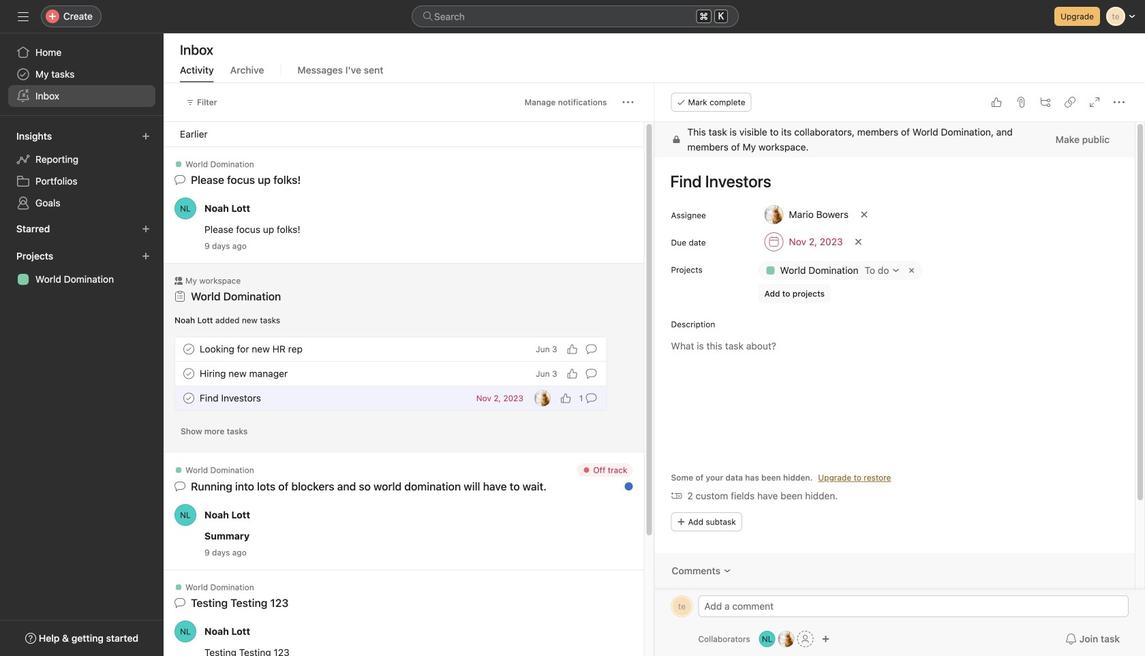 Task type: describe. For each thing, give the bounding box(es) containing it.
new insights image
[[142, 132, 150, 140]]

1 comment image
[[586, 393, 597, 404]]

0 comments image for the leftmost 0 likes. click to like this task icon mark complete icon
[[586, 344, 597, 355]]

main content inside 'find investors' dialog
[[655, 122, 1135, 657]]

comments image
[[723, 567, 732, 575]]

message icon image for open user profile icon
[[175, 175, 185, 185]]

add subtask image
[[1040, 97, 1051, 108]]

remove image
[[906, 265, 917, 276]]

status update icon image
[[175, 481, 185, 492]]

1 horizontal spatial 0 likes. click to like this task image
[[991, 97, 1002, 108]]

mark complete image for the leftmost 0 likes. click to like this task icon
[[181, 341, 197, 358]]

1 mark complete checkbox from the top
[[181, 366, 197, 382]]

1 open user profile image from the top
[[175, 505, 196, 526]]

mark complete image for toggle assignee popover icon
[[181, 390, 197, 407]]

2 mark complete checkbox from the top
[[181, 390, 197, 407]]

1 add or remove collaborators image from the left
[[759, 631, 776, 648]]

0 comments image for mark complete image
[[586, 369, 597, 379]]

insights element
[[0, 124, 164, 217]]

2 add or remove collaborators image from the left
[[778, 631, 795, 648]]

projects element
[[0, 244, 164, 293]]

open user profile image
[[175, 198, 196, 220]]

1 vertical spatial 0 likes. click to like this task image
[[560, 393, 571, 404]]

add to bookmarks image
[[596, 468, 607, 479]]

Mark complete checkbox
[[181, 341, 197, 358]]

hide sidebar image
[[18, 11, 29, 22]]

more actions for this task image
[[1114, 97, 1125, 108]]



Task type: locate. For each thing, give the bounding box(es) containing it.
0 vertical spatial 0 likes. click to like this task image
[[567, 369, 578, 379]]

1 vertical spatial 0 comments image
[[586, 369, 597, 379]]

more actions image
[[574, 468, 585, 479]]

archive notification image
[[618, 468, 629, 479]]

1 mark complete image from the top
[[181, 341, 197, 358]]

0 comments image
[[586, 344, 597, 355], [586, 369, 597, 379]]

main content
[[655, 122, 1135, 657]]

attachments: add a file to this task, find investors image
[[1016, 97, 1027, 108]]

2 message icon image from the top
[[175, 598, 185, 609]]

toggle assignee popover image
[[534, 390, 551, 407]]

0 likes. click to like this task image
[[567, 369, 578, 379], [560, 393, 571, 404]]

1 vertical spatial mark complete checkbox
[[181, 390, 197, 407]]

add items to starred image
[[142, 225, 150, 233]]

None field
[[412, 5, 739, 27]]

2 mark complete image from the top
[[181, 390, 197, 407]]

0 vertical spatial mark complete checkbox
[[181, 366, 197, 382]]

1 horizontal spatial add or remove collaborators image
[[778, 631, 795, 648]]

open user profile image
[[175, 505, 196, 526], [175, 621, 196, 643]]

1 vertical spatial open user profile image
[[175, 621, 196, 643]]

clear due date image
[[855, 238, 863, 246]]

mark complete image
[[181, 366, 197, 382]]

find investors dialog
[[655, 83, 1145, 657]]

0 vertical spatial 0 likes. click to like this task image
[[991, 97, 1002, 108]]

0 horizontal spatial 0 likes. click to like this task image
[[567, 344, 578, 355]]

Mark complete checkbox
[[181, 366, 197, 382], [181, 390, 197, 407]]

0 vertical spatial mark complete image
[[181, 341, 197, 358]]

message icon image for 1st open user profile image from the bottom of the page
[[175, 598, 185, 609]]

1 vertical spatial 0 likes. click to like this task image
[[567, 344, 578, 355]]

add or remove collaborators image
[[759, 631, 776, 648], [778, 631, 795, 648]]

Task Name text field
[[662, 166, 1119, 197]]

0 vertical spatial 0 comments image
[[586, 344, 597, 355]]

Search tasks, projects, and more text field
[[412, 5, 739, 27]]

0 vertical spatial open user profile image
[[175, 505, 196, 526]]

2 0 comments image from the top
[[586, 369, 597, 379]]

full screen image
[[1090, 97, 1100, 108]]

2 open user profile image from the top
[[175, 621, 196, 643]]

1 0 comments image from the top
[[586, 344, 597, 355]]

1 message icon image from the top
[[175, 175, 185, 185]]

message icon image
[[175, 175, 185, 185], [175, 598, 185, 609]]

mark complete image up mark complete image
[[181, 341, 197, 358]]

mark complete checkbox down mark complete option
[[181, 366, 197, 382]]

mark complete image
[[181, 341, 197, 358], [181, 390, 197, 407]]

mark complete image down mark complete image
[[181, 390, 197, 407]]

0 vertical spatial message icon image
[[175, 175, 185, 185]]

new project or portfolio image
[[142, 252, 150, 260]]

global element
[[0, 33, 164, 115]]

0 horizontal spatial add or remove collaborators image
[[759, 631, 776, 648]]

1 vertical spatial message icon image
[[175, 598, 185, 609]]

copy task link image
[[1065, 97, 1076, 108]]

0 likes. click to like this task image
[[991, 97, 1002, 108], [567, 344, 578, 355]]

add or remove collaborators image
[[822, 635, 830, 644]]

1 vertical spatial mark complete image
[[181, 390, 197, 407]]

remove assignee image
[[860, 211, 869, 219]]

mark complete checkbox down mark complete image
[[181, 390, 197, 407]]



Task type: vqa. For each thing, say whether or not it's contained in the screenshot.
1 Comment icon in Find Investors cell
no



